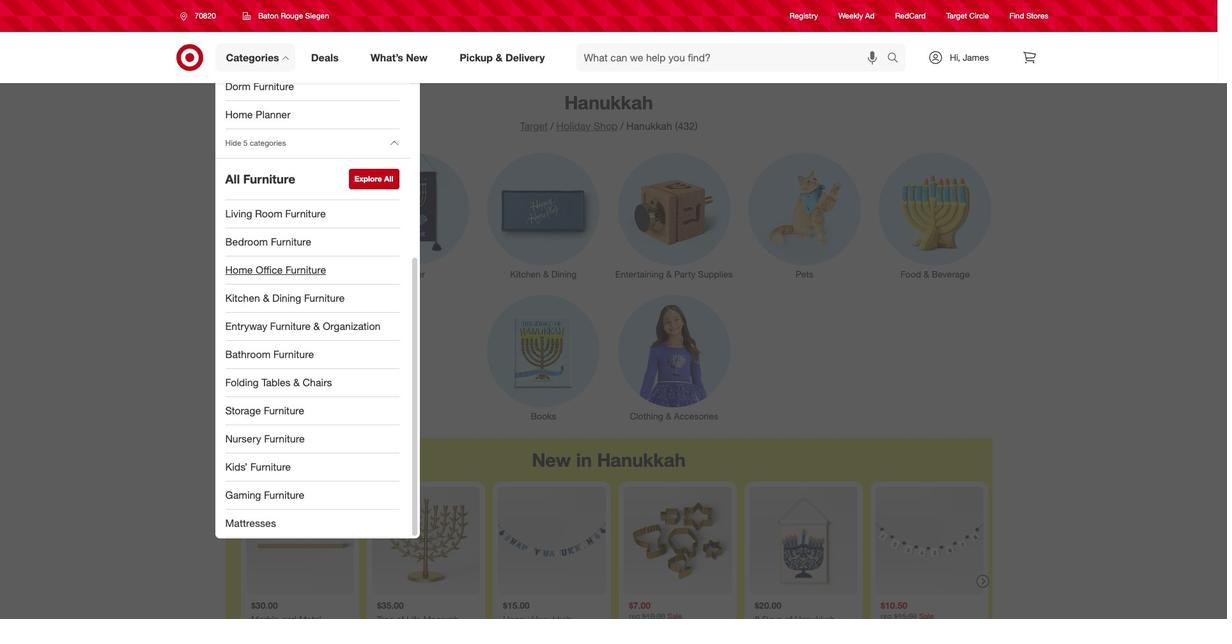 Task type: describe. For each thing, give the bounding box(es) containing it.
redcard link
[[896, 11, 926, 21]]

nursery furniture
[[225, 432, 305, 445]]

what's
[[371, 51, 403, 64]]

8 days of hanukkah garland - threshold™ image
[[876, 487, 984, 595]]

$30.00
[[251, 600, 278, 611]]

weekly ad link
[[839, 11, 875, 21]]

& for entertaining & party supplies
[[667, 269, 672, 279]]

kitchen & dining furniture link
[[215, 285, 410, 313]]

clothing & accesories
[[630, 411, 719, 421]]

weekly
[[839, 11, 864, 21]]

home office furniture link
[[215, 256, 410, 285]]

furniture for storage furniture
[[264, 404, 304, 417]]

food & beverage
[[901, 269, 970, 279]]

2 / from the left
[[621, 120, 624, 132]]

$35.00
[[377, 600, 404, 611]]

5
[[244, 138, 248, 148]]

explore all link
[[349, 169, 399, 189]]

home for home office furniture
[[225, 264, 253, 276]]

categories
[[250, 138, 286, 148]]

furniture down the bedroom furniture link
[[286, 264, 326, 276]]

mattresses
[[225, 517, 276, 530]]

registry
[[790, 11, 819, 21]]

hide
[[225, 138, 241, 148]]

clothing
[[630, 411, 664, 421]]

bedroom
[[225, 235, 268, 248]]

what's new link
[[360, 43, 444, 72]]

(432)
[[675, 120, 698, 132]]

menorahs
[[241, 269, 281, 279]]

pickup & delivery
[[460, 51, 545, 64]]

food
[[901, 269, 922, 279]]

baton
[[258, 11, 279, 20]]

home for home planner
[[225, 108, 253, 121]]

hi, james
[[950, 52, 990, 63]]

rouge
[[281, 11, 303, 20]]

$20.00
[[755, 600, 782, 611]]

furniture for gaming furniture
[[264, 489, 305, 501]]

dining for kitchen & dining furniture
[[272, 292, 301, 304]]

& inside 'link'
[[294, 376, 300, 389]]

70820
[[195, 11, 216, 20]]

menorahs & candles
[[241, 269, 324, 279]]

entryway
[[225, 320, 267, 333]]

entryway furniture & organization link
[[215, 313, 410, 341]]

storage furniture link
[[215, 397, 410, 425]]

holiday
[[557, 120, 591, 132]]

stores
[[1027, 11, 1049, 21]]

hanukkah inside carousel region
[[597, 448, 686, 471]]

hi,
[[950, 52, 961, 63]]

carousel region
[[225, 438, 993, 619]]

living room furniture link
[[215, 200, 410, 228]]

folding tables & chairs
[[225, 376, 332, 389]]

furniture for nursery furniture
[[264, 432, 305, 445]]

holiday shop link
[[557, 120, 618, 132]]

0 horizontal spatial all
[[225, 171, 240, 186]]

0 vertical spatial target
[[947, 11, 968, 21]]

in
[[576, 448, 592, 471]]

6pc hanukkah cookie cutter set - threshold™ image
[[624, 487, 732, 595]]

dining for kitchen & dining
[[552, 269, 577, 279]]

redcard
[[896, 11, 926, 21]]

furniture for bedroom furniture
[[271, 235, 312, 248]]

furniture up the bedroom furniture link
[[285, 207, 326, 220]]

books link
[[478, 292, 609, 423]]

deals link
[[300, 43, 355, 72]]

office
[[256, 264, 283, 276]]

pickup & delivery link
[[449, 43, 561, 72]]

hanukkah target / holiday shop / hanukkah (432)
[[520, 91, 698, 132]]

candles
[[291, 269, 324, 279]]

tree of life menorah gold - threshold™ image
[[372, 487, 480, 595]]

What can we help you find? suggestions appear below search field
[[577, 43, 891, 72]]

find
[[1010, 11, 1025, 21]]

furniture down candles
[[304, 292, 345, 304]]

beverage
[[932, 269, 970, 279]]

furniture for dorm furniture
[[254, 80, 294, 93]]

& for food & beverage
[[924, 269, 930, 279]]

all inside explore all link
[[384, 174, 394, 184]]

pickup
[[460, 51, 493, 64]]

$30.00 link
[[246, 487, 354, 619]]

clothing & accesories link
[[609, 292, 740, 423]]

gaming
[[225, 489, 261, 501]]

all furniture
[[225, 171, 296, 186]]

dorm furniture
[[225, 80, 294, 93]]

registry link
[[790, 11, 819, 21]]

search button
[[882, 43, 913, 74]]

bathroom furniture
[[225, 348, 314, 361]]

home planner
[[225, 108, 291, 121]]

find stores
[[1010, 11, 1049, 21]]

food & beverage link
[[870, 150, 1001, 281]]

$7.00 link
[[624, 487, 732, 619]]

folding tables & chairs link
[[215, 369, 410, 397]]

kitchen for kitchen & dining furniture
[[225, 292, 260, 304]]

explore
[[355, 174, 382, 184]]

bedroom furniture link
[[215, 228, 410, 256]]

categories link
[[215, 43, 295, 72]]

1 vertical spatial hanukkah
[[627, 120, 673, 132]]

bedroom furniture
[[225, 235, 312, 248]]

nursery furniture link
[[215, 425, 410, 453]]

deals
[[311, 51, 339, 64]]

tables
[[262, 376, 291, 389]]



Task type: vqa. For each thing, say whether or not it's contained in the screenshot.
the "Delights" within the $4.99 Sale Play-Doh Bright Delights 12-Pack
no



Task type: locate. For each thing, give the bounding box(es) containing it.
bathroom furniture link
[[215, 341, 410, 369]]

target left circle
[[947, 11, 968, 21]]

1 horizontal spatial new
[[532, 448, 571, 471]]

1 horizontal spatial /
[[621, 120, 624, 132]]

storage furniture
[[225, 404, 304, 417]]

1 horizontal spatial target
[[947, 11, 968, 21]]

1 vertical spatial home
[[225, 264, 253, 276]]

target
[[947, 11, 968, 21], [520, 120, 548, 132]]

pets
[[796, 269, 814, 279]]

marble and metal menorah holder gold - threshold™ image
[[246, 487, 354, 595]]

supplies
[[698, 269, 733, 279]]

0 vertical spatial dining
[[552, 269, 577, 279]]

bathroom
[[225, 348, 271, 361]]

$35.00 link
[[372, 487, 480, 619]]

1 horizontal spatial all
[[384, 174, 394, 184]]

dining
[[552, 269, 577, 279], [272, 292, 301, 304]]

$7.00
[[629, 600, 651, 611]]

decor
[[401, 269, 425, 279]]

2 vertical spatial hanukkah
[[597, 448, 686, 471]]

party
[[675, 269, 696, 279]]

furniture for entryway furniture & organization
[[270, 320, 311, 333]]

all right explore
[[384, 174, 394, 184]]

1 vertical spatial dining
[[272, 292, 301, 304]]

search
[[882, 52, 913, 65]]

1 vertical spatial target
[[520, 120, 548, 132]]

& for pickup & delivery
[[496, 51, 503, 64]]

furniture up room
[[243, 171, 296, 186]]

organization
[[323, 320, 381, 333]]

dining inside kitchen & dining furniture link
[[272, 292, 301, 304]]

& for clothing & accesories
[[666, 411, 672, 421]]

$15.00 link
[[498, 487, 606, 619]]

1 home from the top
[[225, 108, 253, 121]]

furniture up the planner
[[254, 80, 294, 93]]

kitchen & dining
[[511, 269, 577, 279]]

furniture inside 'link'
[[264, 404, 304, 417]]

hanukkah
[[565, 91, 653, 114], [627, 120, 673, 132], [597, 448, 686, 471]]

& for kitchen & dining furniture
[[263, 292, 270, 304]]

happy hanukkah garland - threshold™ image
[[498, 487, 606, 595]]

furniture
[[254, 80, 294, 93], [243, 171, 296, 186], [285, 207, 326, 220], [271, 235, 312, 248], [286, 264, 326, 276], [304, 292, 345, 304], [270, 320, 311, 333], [274, 348, 314, 361], [264, 404, 304, 417], [264, 432, 305, 445], [251, 460, 291, 473], [264, 489, 305, 501]]

siegen
[[305, 11, 329, 20]]

furniture up home office furniture at the left top of page
[[271, 235, 312, 248]]

home down dorm
[[225, 108, 253, 121]]

0 vertical spatial hanukkah
[[565, 91, 653, 114]]

kids' furniture link
[[215, 453, 410, 482]]

decor link
[[348, 150, 478, 281]]

kitchen & dining link
[[478, 150, 609, 281]]

gaming furniture link
[[215, 482, 410, 510]]

all up living
[[225, 171, 240, 186]]

new in hanukkah
[[532, 448, 686, 471]]

planner
[[256, 108, 291, 121]]

0 horizontal spatial kitchen
[[225, 292, 260, 304]]

0 horizontal spatial dining
[[272, 292, 301, 304]]

home inside 'home office furniture' link
[[225, 264, 253, 276]]

entertaining
[[616, 269, 664, 279]]

new right "what's"
[[406, 51, 428, 64]]

delivery
[[506, 51, 545, 64]]

living room furniture
[[225, 207, 326, 220]]

baton rouge siegen
[[258, 11, 329, 20]]

dorm furniture link
[[215, 73, 410, 101]]

furniture for kids' furniture
[[251, 460, 291, 473]]

furniture down folding tables & chairs
[[264, 404, 304, 417]]

explore all
[[355, 174, 394, 184]]

$10.50
[[881, 600, 908, 611]]

target circle link
[[947, 11, 990, 21]]

baton rouge siegen button
[[235, 4, 338, 27]]

new inside "link"
[[406, 51, 428, 64]]

/
[[551, 120, 554, 132], [621, 120, 624, 132]]

kitchen for kitchen & dining
[[511, 269, 541, 279]]

hanukkah up shop
[[565, 91, 653, 114]]

entertaining & party supplies link
[[609, 150, 740, 281]]

target left holiday
[[520, 120, 548, 132]]

$15.00
[[503, 600, 530, 611]]

furniture down entryway furniture & organization at bottom left
[[274, 348, 314, 361]]

living
[[225, 207, 252, 220]]

hanukkah down the clothing
[[597, 448, 686, 471]]

books
[[531, 411, 557, 421]]

furniture down storage furniture
[[264, 432, 305, 445]]

hide 5 categories button
[[215, 129, 410, 157]]

pets link
[[740, 150, 870, 281]]

2 home from the top
[[225, 264, 253, 276]]

8 days of hanukkah interactive wall hanging - threshold™ image
[[750, 487, 858, 595]]

menorahs & candles link
[[217, 150, 348, 281]]

$20.00 link
[[750, 487, 858, 619]]

hanukkah left (432)
[[627, 120, 673, 132]]

home down bedroom
[[225, 264, 253, 276]]

/ right shop
[[621, 120, 624, 132]]

storage
[[225, 404, 261, 417]]

0 horizontal spatial new
[[406, 51, 428, 64]]

what's new
[[371, 51, 428, 64]]

$10.50 link
[[876, 487, 984, 619]]

/ right target link
[[551, 120, 554, 132]]

weekly ad
[[839, 11, 875, 21]]

chairs
[[303, 376, 332, 389]]

kids'
[[225, 460, 248, 473]]

& for menorahs & candles
[[283, 269, 289, 279]]

1 / from the left
[[551, 120, 554, 132]]

hide 5 categories
[[225, 138, 286, 148]]

1 horizontal spatial kitchen
[[511, 269, 541, 279]]

folding
[[225, 376, 259, 389]]

kitchen
[[511, 269, 541, 279], [225, 292, 260, 304]]

0 vertical spatial new
[[406, 51, 428, 64]]

nursery
[[225, 432, 261, 445]]

0 vertical spatial kitchen
[[511, 269, 541, 279]]

new inside carousel region
[[532, 448, 571, 471]]

& for kitchen & dining
[[544, 269, 549, 279]]

mattresses link
[[215, 510, 410, 538]]

ad
[[866, 11, 875, 21]]

accesories
[[674, 411, 719, 421]]

furniture for all furniture
[[243, 171, 296, 186]]

1 horizontal spatial dining
[[552, 269, 577, 279]]

0 horizontal spatial /
[[551, 120, 554, 132]]

dorm
[[225, 80, 251, 93]]

james
[[963, 52, 990, 63]]

1 vertical spatial new
[[532, 448, 571, 471]]

70820 button
[[172, 4, 229, 27]]

furniture down nursery furniture
[[251, 460, 291, 473]]

home
[[225, 108, 253, 121], [225, 264, 253, 276]]

0 vertical spatial home
[[225, 108, 253, 121]]

0 horizontal spatial target
[[520, 120, 548, 132]]

new left the in
[[532, 448, 571, 471]]

dining inside the kitchen & dining link
[[552, 269, 577, 279]]

home inside 'home planner' link
[[225, 108, 253, 121]]

1 vertical spatial kitchen
[[225, 292, 260, 304]]

entryway furniture & organization
[[225, 320, 381, 333]]

target link
[[520, 120, 548, 132]]

kitchen & dining furniture
[[225, 292, 345, 304]]

target inside hanukkah target / holiday shop / hanukkah (432)
[[520, 120, 548, 132]]

furniture for bathroom furniture
[[274, 348, 314, 361]]

furniture down kids' furniture
[[264, 489, 305, 501]]

kids' furniture
[[225, 460, 291, 473]]

furniture down kitchen & dining furniture
[[270, 320, 311, 333]]



